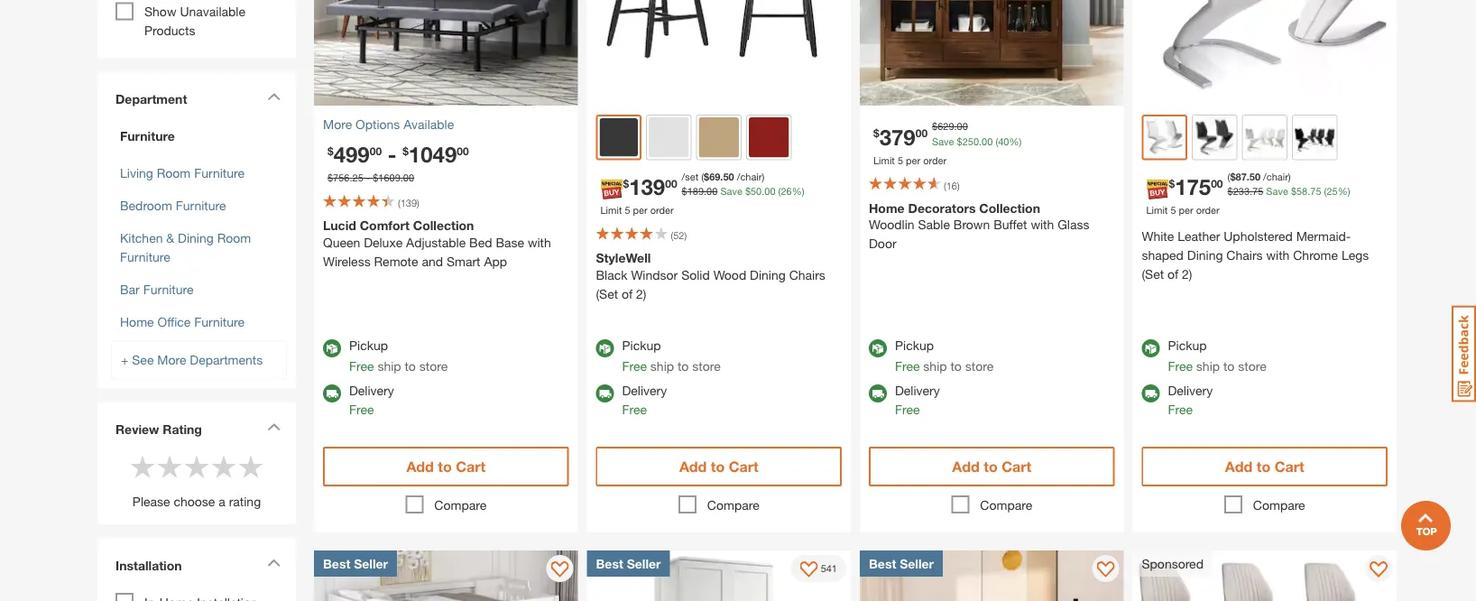 Task type: describe. For each thing, give the bounding box(es) containing it.
remote
[[374, 254, 418, 269]]

) for ( 139 )
[[417, 197, 419, 209]]

2) inside white leather upholstered mermaid- shaped dining chairs with chrome legs (set of 2)
[[1182, 267, 1193, 282]]

queen deluxe adjustable bed base with wireless remote and smart app image
[[314, 0, 578, 106]]

please choose a rating
[[133, 494, 261, 509]]

with for white leather upholstered mermaid- shaped dining chairs with chrome legs (set of 2)
[[1267, 248, 1290, 263]]

bed
[[469, 235, 492, 250]]

more inside 'link'
[[323, 116, 352, 131]]

available for pickup image for $
[[323, 339, 341, 357]]

delivery free for $
[[349, 383, 394, 417]]

caret icon image for department
[[267, 93, 281, 101]]

) for ( 16 )
[[957, 180, 960, 191]]

mermaid-
[[1297, 229, 1351, 244]]

furniture link
[[116, 127, 278, 146]]

white leather upholstered mermaid- shaped dining chairs with chrome legs (set of 2) link
[[1142, 227, 1388, 284]]

stylewell black windsor solid wood dining chairs (set of 2)
[[596, 250, 826, 301]]

free for 2nd available shipping image from right
[[895, 402, 920, 417]]

$ 756 . 25 - $ 1609 . 00
[[328, 172, 414, 184]]

$ right $ 175 00
[[1228, 185, 1233, 197]]

2 caret icon image from the top
[[267, 423, 281, 431]]

office
[[157, 315, 191, 329]]

5 inside "( $ 87 . 50 /chair ) $ 233 . 75 save $ 58 . 75 ( 25 %) limit 5 per order"
[[1171, 204, 1176, 216]]

furniture up office
[[143, 282, 194, 297]]

( inside $ 379 00 $ 629 . 00 save $ 250 . 00 ( 40 %) limit 5 per order
[[996, 135, 998, 147]]

set of 4 white chairs image
[[1245, 117, 1285, 157]]

please
[[133, 494, 170, 509]]

bedroom furniture
[[120, 198, 226, 213]]

ship for (
[[1197, 358, 1220, 373]]

3 star symbol image from the left
[[237, 453, 264, 480]]

woodlin
[[869, 217, 915, 232]]

display image for beige faux leather solid back dining side chair with stable steel legs, set of 6 "image"
[[1370, 561, 1388, 579]]

lucid comfort collection queen deluxe adjustable bed base with wireless remote and smart app
[[323, 218, 551, 269]]

$ up 233
[[1230, 171, 1236, 182]]

2 star symbol image from the left
[[210, 453, 237, 480]]

/set ( $ 69 . 50 /chair ) $ 189 . 00 save $ 50 . 00 ( 26 %) limit 5 per order
[[601, 171, 805, 216]]

3 add from the left
[[952, 458, 980, 475]]

shaped
[[1142, 248, 1184, 263]]

buffet
[[994, 217, 1028, 232]]

1 horizontal spatial 50
[[751, 185, 762, 197]]

free for available shipping image related to 139
[[622, 402, 647, 417]]

00 left '629' at right top
[[916, 127, 928, 140]]

door
[[869, 236, 897, 251]]

brown
[[954, 217, 990, 232]]

) for ( 52 )
[[684, 230, 687, 241]]

cart for /set
[[729, 458, 759, 475]]

of inside stylewell black windsor solid wood dining chairs (set of 2)
[[622, 286, 633, 301]]

black
[[596, 267, 628, 282]]

69
[[709, 171, 721, 182]]

review rating link
[[116, 420, 233, 439]]

250
[[963, 135, 979, 147]]

with for home decorators collection woodlin sable brown buffet with glass door
[[1031, 217, 1054, 232]]

living
[[120, 166, 153, 181]]

add for /set
[[679, 458, 707, 475]]

collection for adjustable
[[413, 218, 474, 233]]

58
[[1297, 185, 1308, 197]]

$ down more options available on the top left
[[403, 145, 409, 157]]

$ left 26 at the right top
[[745, 185, 751, 197]]

dining for stylewell black windsor solid wood dining chairs (set of 2)
[[750, 267, 786, 282]]

white leather upholstered mermaid-shaped dining chairs with chrome legs (set of 2) image
[[1133, 0, 1397, 106]]

woodlin sable brown buffet with glass door image
[[860, 0, 1124, 106]]

kitchen
[[120, 231, 163, 245]]

set of 2 white chairs image
[[1146, 118, 1184, 157]]

bar
[[120, 282, 140, 297]]

available shipping image for 139
[[596, 384, 614, 403]]

( up comfort
[[398, 197, 400, 209]]

$ left 40
[[957, 135, 963, 147]]

per inside "( $ 87 . 50 /chair ) $ 233 . 75 save $ 58 . 75 ( 25 %) limit 5 per order"
[[1179, 204, 1194, 216]]

seller for black heavy duty twin over full metal bunk bed, easy assembly with enhanced upper-level guardrail image
[[900, 556, 934, 571]]

3 pickup from the left
[[895, 338, 934, 352]]

delivery for $
[[349, 383, 394, 398]]

white leather upholstered mermaid- shaped dining chairs with chrome legs (set of 2)
[[1142, 229, 1369, 282]]

( 52 )
[[671, 230, 687, 241]]

rating
[[163, 422, 202, 437]]

limit inside /set ( $ 69 . 50 /chair ) $ 189 . 00 save $ 50 . 00 ( 26 %) limit 5 per order
[[601, 204, 622, 216]]

delivery free for (
[[1168, 383, 1213, 417]]

52
[[673, 230, 684, 241]]

comfort
[[360, 218, 410, 233]]

756
[[333, 172, 350, 184]]

0 horizontal spatial 50
[[723, 171, 734, 182]]

black image
[[600, 118, 638, 157]]

/set
[[682, 171, 699, 182]]

pickup for (
[[1168, 338, 1207, 352]]

home office furniture
[[120, 315, 245, 329]]

compare for /set
[[707, 497, 760, 512]]

1049
[[409, 141, 457, 167]]

black heavy duty twin over full metal bunk bed, easy assembly with enhanced upper-level guardrail image
[[860, 551, 1124, 601]]

139 for $ 139 00
[[629, 174, 665, 199]]

furniture down the furniture link
[[194, 166, 245, 181]]

26
[[781, 185, 792, 197]]

unavailable
[[180, 4, 245, 19]]

glass
[[1058, 217, 1090, 232]]

+ see more departments link
[[111, 341, 287, 380]]

save inside $ 379 00 $ 629 . 00 save $ 250 . 00 ( 40 %) limit 5 per order
[[932, 135, 954, 147]]

sable
[[918, 217, 950, 232]]

add to cart for (
[[1225, 458, 1305, 475]]

caret icon image for installation
[[267, 559, 281, 567]]

feedback link image
[[1452, 305, 1477, 403]]

options
[[356, 116, 400, 131]]

629
[[938, 120, 954, 132]]

+
[[121, 352, 129, 367]]

( $ 87 . 50 /chair ) $ 233 . 75 save $ 58 . 75 ( 25 %) limit 5 per order
[[1147, 171, 1351, 216]]

order inside /set ( $ 69 . 50 /chair ) $ 189 . 00 save $ 50 . 00 ( 26 %) limit 5 per order
[[650, 204, 674, 216]]

order inside "( $ 87 . 50 /chair ) $ 233 . 75 save $ 58 . 75 ( 25 %) limit 5 per order"
[[1196, 204, 1220, 216]]

beige faux leather solid back dining side chair with stable steel legs, set of 6 image
[[1133, 551, 1397, 601]]

add to cart for $
[[406, 458, 486, 475]]

ship for /set
[[651, 358, 674, 373]]

00 inside $ 175 00
[[1211, 177, 1223, 190]]

+ see more departments
[[121, 352, 263, 367]]

kitchen & dining room furniture link
[[120, 231, 251, 264]]

limit inside "( $ 87 . 50 /chair ) $ 233 . 75 save $ 58 . 75 ( 25 %) limit 5 per order"
[[1147, 204, 1168, 216]]

( right 58
[[1325, 185, 1327, 197]]

home office furniture link
[[120, 315, 245, 329]]

$ left '629' at right top
[[874, 127, 880, 140]]

free for available shipping image for 175
[[1168, 402, 1193, 417]]

(set inside stylewell black windsor solid wood dining chairs (set of 2)
[[596, 286, 618, 301]]

$ 175 00
[[1169, 174, 1223, 199]]

( up decorators
[[944, 180, 946, 191]]

$ 499 00 - $ 1049 00
[[328, 141, 469, 167]]

more options available link
[[323, 115, 569, 134]]

best seller for white wood full size loft bed with l-shaped desk, shelves and storage staircase image
[[323, 556, 388, 571]]

show unavailable products link
[[144, 4, 245, 38]]

save inside /set ( $ 69 . 50 /chair ) $ 189 . 00 save $ 50 . 00 ( 26 %) limit 5 per order
[[721, 185, 743, 197]]

available for pickup image for /set
[[596, 339, 614, 357]]

furniture inside kitchen & dining room furniture
[[120, 250, 170, 264]]

best for black heavy duty twin over full metal bunk bed, easy assembly with enhanced upper-level guardrail image
[[869, 556, 896, 571]]

room inside kitchen & dining room furniture
[[217, 231, 251, 245]]

compare for (
[[1253, 497, 1306, 512]]

available
[[404, 116, 454, 131]]

adjustable
[[406, 235, 466, 250]]

deluxe
[[364, 235, 403, 250]]

$ up 756
[[328, 145, 334, 157]]

living room furniture link
[[120, 166, 245, 181]]

(set inside white leather upholstered mermaid- shaped dining chairs with chrome legs (set of 2)
[[1142, 267, 1164, 282]]

upholstered
[[1224, 229, 1293, 244]]

chairs for wood
[[789, 267, 826, 282]]

best for white wood full size loft bed with l-shaped desk, shelves and storage staircase image
[[323, 556, 350, 571]]

order inside $ 379 00 $ 629 . 00 save $ 250 . 00 ( 40 %) limit 5 per order
[[923, 154, 947, 166]]

/chair inside /set ( $ 69 . 50 /chair ) $ 189 . 00 save $ 50 . 00 ( 26 %) limit 5 per order
[[737, 171, 762, 182]]

home for home decorators collection woodlin sable brown buffet with glass door
[[869, 200, 905, 215]]

solid
[[682, 267, 710, 282]]

department link
[[106, 81, 287, 118]]

furniture up departments
[[194, 315, 245, 329]]

rating
[[229, 494, 261, 509]]

best seller for black heavy duty twin over full metal bunk bed, easy assembly with enhanced upper-level guardrail image
[[869, 556, 934, 571]]

queen
[[323, 235, 360, 250]]

3 ship from the left
[[924, 358, 947, 373]]

departments
[[190, 352, 263, 367]]

379
[[880, 124, 916, 149]]

3 store from the left
[[965, 358, 994, 373]]

0 vertical spatial 25
[[352, 172, 364, 184]]

chrome
[[1294, 248, 1338, 263]]

home for home office furniture
[[120, 315, 154, 329]]

per inside $ 379 00 $ 629 . 00 save $ 250 . 00 ( 40 %) limit 5 per order
[[906, 154, 921, 166]]

available shipping image
[[323, 384, 341, 403]]

review rating
[[116, 422, 202, 437]]

choose
[[174, 494, 215, 509]]

( left 69
[[701, 171, 704, 182]]

( 16 )
[[944, 180, 960, 191]]



Task type: vqa. For each thing, say whether or not it's contained in the screenshot.
. There's no need to worry about finding the perfect tree – we're here to help you with every step of the decision-making process.
no



Task type: locate. For each thing, give the bounding box(es) containing it.
50
[[723, 171, 734, 182], [1250, 171, 1261, 182], [751, 185, 762, 197]]

cart for (
[[1275, 458, 1305, 475]]

home decorators collection woodlin sable brown buffet with glass door
[[869, 200, 1090, 251]]

50 inside "( $ 87 . 50 /chair ) $ 233 . 75 save $ 58 . 75 ( 25 %) limit 5 per order"
[[1250, 171, 1261, 182]]

1 horizontal spatial best seller
[[596, 556, 661, 571]]

add to cart for /set
[[679, 458, 759, 475]]

1 add to cart button from the left
[[323, 447, 569, 486]]

1 add from the left
[[406, 458, 434, 475]]

1 horizontal spatial 25
[[1327, 185, 1338, 197]]

.
[[954, 120, 957, 132], [979, 135, 982, 147], [721, 171, 723, 182], [1247, 171, 1250, 182], [350, 172, 352, 184], [400, 172, 403, 184], [704, 185, 707, 197], [762, 185, 765, 197], [1250, 185, 1253, 197], [1308, 185, 1311, 197]]

collection up "adjustable"
[[413, 218, 474, 233]]

2 pickup free ship to store from the left
[[622, 338, 721, 373]]

kitchen & dining room furniture
[[120, 231, 251, 264]]

1 vertical spatial home
[[120, 315, 154, 329]]

1 vertical spatial 25
[[1327, 185, 1338, 197]]

2) down windsor
[[636, 286, 647, 301]]

star symbol image up 'please'
[[129, 453, 156, 480]]

0 horizontal spatial best seller
[[323, 556, 388, 571]]

75 right 233
[[1253, 185, 1264, 197]]

1 horizontal spatial order
[[923, 154, 947, 166]]

1 horizontal spatial seller
[[627, 556, 661, 571]]

collection inside home decorators collection woodlin sable brown buffet with glass door
[[980, 200, 1041, 215]]

1 horizontal spatial with
[[1031, 217, 1054, 232]]

cart
[[456, 458, 486, 475], [729, 458, 759, 475], [1002, 458, 1032, 475], [1275, 458, 1305, 475]]

- left 1609
[[366, 172, 370, 184]]

cart for $
[[456, 458, 486, 475]]

store for $
[[419, 358, 448, 373]]

app
[[484, 254, 507, 269]]

-
[[388, 141, 397, 167], [366, 172, 370, 184]]

more right see
[[157, 352, 186, 367]]

furniture down the living room furniture at the left of the page
[[176, 198, 226, 213]]

139
[[629, 174, 665, 199], [400, 197, 417, 209]]

with left "glass"
[[1031, 217, 1054, 232]]

2 horizontal spatial available shipping image
[[1142, 384, 1160, 403]]

2 horizontal spatial 5
[[1171, 204, 1176, 216]]

free for third available for pickup icon from the left
[[895, 358, 920, 373]]

(set down black
[[596, 286, 618, 301]]

1 delivery from the left
[[349, 383, 394, 398]]

%) inside $ 379 00 $ 629 . 00 save $ 250 . 00 ( 40 %) limit 5 per order
[[1009, 135, 1022, 147]]

) up decorators
[[957, 180, 960, 191]]

1 pickup free ship to store from the left
[[349, 338, 448, 373]]

best seller for homevisions soft white storage cabinet image
[[596, 556, 661, 571]]

) inside /set ( $ 69 . 50 /chair ) $ 189 . 00 save $ 50 . 00 ( 26 %) limit 5 per order
[[762, 171, 765, 182]]

leather
[[1178, 229, 1221, 244]]

chairs for shaped
[[1227, 248, 1263, 263]]

1 vertical spatial 2)
[[636, 286, 647, 301]]

1 /chair from the left
[[737, 171, 762, 182]]

1 vertical spatial dining
[[1188, 248, 1223, 263]]

$ inside $ 139 00
[[623, 177, 629, 190]]

of down black
[[622, 286, 633, 301]]

per down $ 139 00
[[633, 204, 648, 216]]

3 cart from the left
[[1002, 458, 1032, 475]]

0 horizontal spatial room
[[157, 166, 191, 181]]

1 75 from the left
[[1253, 185, 1264, 197]]

1 available for pickup image from the left
[[323, 339, 341, 357]]

chairs down "upholstered"
[[1227, 248, 1263, 263]]

best
[[323, 556, 350, 571], [596, 556, 623, 571], [869, 556, 896, 571]]

chairs inside white leather upholstered mermaid- shaped dining chairs with chrome legs (set of 2)
[[1227, 248, 1263, 263]]

pickup free ship to store for (
[[1168, 338, 1267, 373]]

4 add to cart from the left
[[1225, 458, 1305, 475]]

1 vertical spatial more
[[157, 352, 186, 367]]

75 right 58
[[1311, 185, 1322, 197]]

( up windsor
[[671, 230, 673, 241]]

available shipping image for 175
[[1142, 384, 1160, 403]]

with inside white leather upholstered mermaid- shaped dining chairs with chrome legs (set of 2)
[[1267, 248, 1290, 263]]

1 ship from the left
[[378, 358, 401, 373]]

1 horizontal spatial 2)
[[1182, 267, 1193, 282]]

products
[[144, 23, 195, 38]]

2 best seller from the left
[[596, 556, 661, 571]]

0 horizontal spatial collection
[[413, 218, 474, 233]]

smart
[[447, 254, 481, 269]]

4 add to cart button from the left
[[1142, 447, 1388, 486]]

1 horizontal spatial home
[[869, 200, 905, 215]]

3 delivery from the left
[[895, 383, 940, 398]]

50 right 69
[[723, 171, 734, 182]]

2 delivery free from the left
[[622, 383, 667, 417]]

1 best seller from the left
[[323, 556, 388, 571]]

bedroom furniture link
[[120, 198, 226, 213]]

139 left '/set'
[[629, 174, 665, 199]]

2 horizontal spatial limit
[[1147, 204, 1168, 216]]

1 horizontal spatial best
[[596, 556, 623, 571]]

review
[[116, 422, 159, 437]]

display image for black heavy duty twin over full metal bunk bed, easy assembly with enhanced upper-level guardrail image
[[1097, 561, 1115, 579]]

star symbol image
[[129, 453, 156, 480], [183, 453, 210, 480]]

$ down '/set'
[[682, 185, 687, 197]]

star symbol image
[[156, 453, 183, 480], [210, 453, 237, 480], [237, 453, 264, 480]]

( right 250
[[996, 135, 998, 147]]

2 star symbol image from the left
[[183, 453, 210, 480]]

and
[[422, 254, 443, 269]]

541 button
[[791, 555, 847, 582]]

0 horizontal spatial home
[[120, 315, 154, 329]]

1 horizontal spatial available shipping image
[[869, 384, 887, 403]]

caret icon image inside installation link
[[267, 559, 281, 567]]

wireless
[[323, 254, 371, 269]]

1609
[[378, 172, 400, 184]]

50 left 26 at the right top
[[751, 185, 762, 197]]

0 horizontal spatial %)
[[792, 185, 805, 197]]

5
[[898, 154, 903, 166], [625, 204, 630, 216], [1171, 204, 1176, 216]]

1 vertical spatial caret icon image
[[267, 423, 281, 431]]

pickup free ship to store
[[349, 338, 448, 373], [622, 338, 721, 373], [895, 338, 994, 373], [1168, 338, 1267, 373]]

store for (
[[1238, 358, 1267, 373]]

5 up white
[[1171, 204, 1176, 216]]

more up 499
[[323, 116, 352, 131]]

0 vertical spatial caret icon image
[[267, 93, 281, 101]]

0 vertical spatial (set
[[1142, 267, 1164, 282]]

00 left 40
[[982, 135, 993, 147]]

1 horizontal spatial of
[[1168, 267, 1179, 282]]

25 inside "( $ 87 . 50 /chair ) $ 233 . 75 save $ 58 . 75 ( 25 %) limit 5 per order"
[[1327, 185, 1338, 197]]

00 left 26 at the right top
[[765, 185, 776, 197]]

seller for white wood full size loft bed with l-shaped desk, shelves and storage staircase image
[[354, 556, 388, 571]]

free for $ available for pickup icon
[[349, 358, 374, 373]]

room right &
[[217, 231, 251, 245]]

/chair inside "( $ 87 . 50 /chair ) $ 233 . 75 save $ 58 . 75 ( 25 %) limit 5 per order"
[[1264, 171, 1289, 182]]

installation link
[[106, 547, 287, 588]]

4 store from the left
[[1238, 358, 1267, 373]]

1 horizontal spatial save
[[932, 135, 954, 147]]

order down $ 175 00
[[1196, 204, 1220, 216]]

00 inside $ 139 00
[[665, 177, 677, 190]]

0 horizontal spatial 5
[[625, 204, 630, 216]]

1 display image from the left
[[551, 561, 569, 579]]

139 for ( 139 )
[[400, 197, 417, 209]]

dining inside white leather upholstered mermaid- shaped dining chairs with chrome legs (set of 2)
[[1188, 248, 1223, 263]]

2 horizontal spatial save
[[1267, 185, 1289, 197]]

available shipping image
[[596, 384, 614, 403], [869, 384, 887, 403], [1142, 384, 1160, 403]]

1 horizontal spatial %)
[[1009, 135, 1022, 147]]

25
[[352, 172, 364, 184], [1327, 185, 1338, 197]]

3 delivery free from the left
[[895, 383, 940, 417]]

per down the '379'
[[906, 154, 921, 166]]

1 horizontal spatial per
[[906, 154, 921, 166]]

1 compare from the left
[[434, 497, 487, 512]]

add
[[406, 458, 434, 475], [679, 458, 707, 475], [952, 458, 980, 475], [1225, 458, 1253, 475]]

star symbol image up please choose a rating
[[183, 453, 210, 480]]

free for available for pickup icon associated with /set
[[622, 358, 647, 373]]

caret icon image inside department link
[[267, 93, 281, 101]]

3 best seller from the left
[[869, 556, 934, 571]]

add to cart button
[[323, 447, 569, 486], [596, 447, 842, 486], [869, 447, 1115, 486], [1142, 447, 1388, 486]]

1 seller from the left
[[354, 556, 388, 571]]

show
[[144, 4, 176, 19]]

4 add from the left
[[1225, 458, 1253, 475]]

0 horizontal spatial (set
[[596, 286, 618, 301]]

0 vertical spatial collection
[[980, 200, 1041, 215]]

139 down 1609
[[400, 197, 417, 209]]

3 compare from the left
[[980, 497, 1033, 512]]

white wood full size loft bed with l-shaped desk, shelves and storage staircase image
[[314, 551, 578, 601]]

2 compare from the left
[[707, 497, 760, 512]]

2) inside stylewell black windsor solid wood dining chairs (set of 2)
[[636, 286, 647, 301]]

2 horizontal spatial best
[[869, 556, 896, 571]]

00
[[957, 120, 968, 132], [916, 127, 928, 140], [982, 135, 993, 147], [370, 145, 382, 157], [457, 145, 469, 157], [403, 172, 414, 184], [665, 177, 677, 190], [1211, 177, 1223, 190], [707, 185, 718, 197], [765, 185, 776, 197]]

compare up black heavy duty twin over full metal bunk bed, easy assembly with enhanced upper-level guardrail image
[[980, 497, 1033, 512]]

black windsor solid wood dining chairs (set of 2) image
[[587, 0, 851, 106]]

- up 1609
[[388, 141, 397, 167]]

display image
[[551, 561, 569, 579], [1097, 561, 1115, 579], [1370, 561, 1388, 579]]

of down shaped
[[1168, 267, 1179, 282]]

3 display image from the left
[[1370, 561, 1388, 579]]

compare for $
[[434, 497, 487, 512]]

2 horizontal spatial order
[[1196, 204, 1220, 216]]

1 delivery free from the left
[[349, 383, 394, 417]]

189
[[687, 185, 704, 197]]

1 horizontal spatial 75
[[1311, 185, 1322, 197]]

add to cart
[[406, 458, 486, 475], [679, 458, 759, 475], [952, 458, 1032, 475], [1225, 458, 1305, 475]]

star symbol image up the a
[[210, 453, 237, 480]]

4 compare from the left
[[1253, 497, 1306, 512]]

limit up stylewell
[[601, 204, 622, 216]]

wood
[[714, 267, 747, 282]]

0 horizontal spatial order
[[650, 204, 674, 216]]

store for /set
[[692, 358, 721, 373]]

bar furniture
[[120, 282, 194, 297]]

home
[[869, 200, 905, 215], [120, 315, 154, 329]]

%) inside "( $ 87 . 50 /chair ) $ 233 . 75 save $ 58 . 75 ( 25 %) limit 5 per order"
[[1338, 185, 1351, 197]]

with inside lucid comfort collection queen deluxe adjustable bed base with wireless remote and smart app
[[528, 235, 551, 250]]

2 horizontal spatial %)
[[1338, 185, 1351, 197]]

2 horizontal spatial 50
[[1250, 171, 1261, 182]]

2 seller from the left
[[627, 556, 661, 571]]

0 vertical spatial chairs
[[1227, 248, 1263, 263]]

with right 'base'
[[528, 235, 551, 250]]

limit up white
[[1147, 204, 1168, 216]]

bar furniture link
[[120, 282, 194, 297]]

limit inside $ 379 00 $ 629 . 00 save $ 250 . 00 ( 40 %) limit 5 per order
[[874, 154, 895, 166]]

2 /chair from the left
[[1264, 171, 1289, 182]]

1 horizontal spatial limit
[[874, 154, 895, 166]]

2 delivery from the left
[[622, 383, 667, 398]]

0 vertical spatial room
[[157, 166, 191, 181]]

dining
[[178, 231, 214, 245], [1188, 248, 1223, 263], [750, 267, 786, 282]]

with inside home decorators collection woodlin sable brown buffet with glass door
[[1031, 217, 1054, 232]]

per down 175
[[1179, 204, 1194, 216]]

0 horizontal spatial of
[[622, 286, 633, 301]]

2 horizontal spatial dining
[[1188, 248, 1223, 263]]

$ down set of 2 white chairs icon
[[1169, 177, 1175, 190]]

display image for white wood full size loft bed with l-shaped desk, shelves and storage staircase image
[[551, 561, 569, 579]]

room up bedroom furniture link
[[157, 166, 191, 181]]

windsor
[[631, 267, 678, 282]]

$ up "lucid"
[[328, 172, 333, 184]]

1 pickup from the left
[[349, 338, 388, 352]]

0 horizontal spatial 25
[[352, 172, 364, 184]]

order up 16
[[923, 154, 947, 166]]

$ down $ 499 00 - $ 1049 00
[[373, 172, 378, 184]]

0 horizontal spatial display image
[[551, 561, 569, 579]]

2 vertical spatial caret icon image
[[267, 559, 281, 567]]

0 horizontal spatial /chair
[[737, 171, 762, 182]]

white
[[1142, 229, 1174, 244]]

50 right 87
[[1250, 171, 1261, 182]]

with down "upholstered"
[[1267, 248, 1290, 263]]

$ inside $ 175 00
[[1169, 177, 1175, 190]]

$ right the '379'
[[932, 120, 938, 132]]

dining down "leather"
[[1188, 248, 1223, 263]]

3 caret icon image from the top
[[267, 559, 281, 567]]

1 vertical spatial -
[[366, 172, 370, 184]]

bedroom
[[120, 198, 172, 213]]

2 horizontal spatial with
[[1267, 248, 1290, 263]]

3 seller from the left
[[900, 556, 934, 571]]

2 horizontal spatial seller
[[900, 556, 934, 571]]

save inside "( $ 87 . 50 /chair ) $ 233 . 75 save $ 58 . 75 ( 25 %) limit 5 per order"
[[1267, 185, 1289, 197]]

compare up beige faux leather solid back dining side chair with stable steel legs, set of 6 "image"
[[1253, 497, 1306, 512]]

2 available shipping image from the left
[[869, 384, 887, 403]]

0 horizontal spatial more
[[157, 352, 186, 367]]

delivery for /set
[[622, 383, 667, 398]]

save right 189
[[721, 185, 743, 197]]

0 horizontal spatial 139
[[400, 197, 417, 209]]

2 75 from the left
[[1311, 185, 1322, 197]]

available for pickup image
[[323, 339, 341, 357], [596, 339, 614, 357], [869, 339, 887, 357], [1142, 339, 1160, 357]]

limit down the '379'
[[874, 154, 895, 166]]

$ right '/set'
[[704, 171, 709, 182]]

a
[[219, 494, 225, 509]]

0 vertical spatial of
[[1168, 267, 1179, 282]]

installation
[[116, 558, 182, 573]]

3 add to cart from the left
[[952, 458, 1032, 475]]

3 available shipping image from the left
[[1142, 384, 1160, 403]]

furniture down kitchen on the left of the page
[[120, 250, 170, 264]]

25 right 58
[[1327, 185, 1338, 197]]

$ right 233
[[1291, 185, 1297, 197]]

0 vertical spatial -
[[388, 141, 397, 167]]

3 available for pickup image from the left
[[869, 339, 887, 357]]

4 available for pickup image from the left
[[1142, 339, 1160, 357]]

home inside home decorators collection woodlin sable brown buffet with glass door
[[869, 200, 905, 215]]

(set down shaped
[[1142, 267, 1164, 282]]

unfinished natural image
[[699, 117, 739, 157]]

seller for homevisions soft white storage cabinet image
[[627, 556, 661, 571]]

pickup free ship to store for $
[[349, 338, 448, 373]]

1 horizontal spatial 5
[[898, 154, 903, 166]]

2 horizontal spatial best seller
[[869, 556, 934, 571]]

delivery free
[[349, 383, 394, 417], [622, 383, 667, 417], [895, 383, 940, 417], [1168, 383, 1213, 417]]

00 down more options available 'link'
[[457, 145, 469, 157]]

per
[[906, 154, 921, 166], [633, 204, 648, 216], [1179, 204, 1194, 216]]

2 horizontal spatial per
[[1179, 204, 1194, 216]]

2 pickup from the left
[[622, 338, 661, 352]]

1 vertical spatial collection
[[413, 218, 474, 233]]

00 right 1609
[[403, 172, 414, 184]]

stylewell
[[596, 250, 651, 265]]

0 horizontal spatial best
[[323, 556, 350, 571]]

00 right '629' at right top
[[957, 120, 968, 132]]

white image
[[649, 117, 689, 157]]

pickup free ship to store for /set
[[622, 338, 721, 373]]

) up "solid"
[[684, 230, 687, 241]]

00 left '/set'
[[665, 177, 677, 190]]

175
[[1175, 174, 1211, 199]]

0 horizontal spatial chairs
[[789, 267, 826, 282]]

2 store from the left
[[692, 358, 721, 373]]

2 best from the left
[[596, 556, 623, 571]]

best for homevisions soft white storage cabinet image
[[596, 556, 623, 571]]

5 down the '379'
[[898, 154, 903, 166]]

5 down $ 139 00
[[625, 204, 630, 216]]

$ 379 00 $ 629 . 00 save $ 250 . 00 ( 40 %) limit 5 per order
[[874, 120, 1022, 166]]

2 horizontal spatial display image
[[1370, 561, 1388, 579]]

(set
[[1142, 267, 1164, 282], [596, 286, 618, 301]]

4 pickup free ship to store from the left
[[1168, 338, 1267, 373]]

2) down shaped
[[1182, 267, 1193, 282]]

%) inside /set ( $ 69 . 50 /chair ) $ 189 . 00 save $ 50 . 00 ( 26 %) limit 5 per order
[[792, 185, 805, 197]]

with
[[1031, 217, 1054, 232], [528, 235, 551, 250], [1267, 248, 1290, 263]]

store
[[419, 358, 448, 373], [692, 358, 721, 373], [965, 358, 994, 373], [1238, 358, 1267, 373]]

00 up $ 756 . 25 - $ 1609 . 00
[[370, 145, 382, 157]]

dining inside kitchen & dining room furniture
[[178, 231, 214, 245]]

collection for brown
[[980, 200, 1041, 215]]

4 delivery free from the left
[[1168, 383, 1213, 417]]

department
[[116, 92, 187, 107]]

1 vertical spatial of
[[622, 286, 633, 301]]

add to cart button for (
[[1142, 447, 1388, 486]]

chairs inside stylewell black windsor solid wood dining chairs (set of 2)
[[789, 267, 826, 282]]

save left 58
[[1267, 185, 1289, 197]]

set of 4 black chiars image
[[1295, 117, 1335, 157]]

499
[[334, 141, 370, 167]]

1 vertical spatial (set
[[596, 286, 618, 301]]

chairs
[[1227, 248, 1263, 263], [789, 267, 826, 282]]

/chair right 69
[[737, 171, 762, 182]]

base
[[496, 235, 524, 250]]

collection inside lucid comfort collection queen deluxe adjustable bed base with wireless remote and smart app
[[413, 218, 474, 233]]

40
[[998, 135, 1009, 147]]

add for $
[[406, 458, 434, 475]]

00 down 69
[[707, 185, 718, 197]]

add to cart button for /set
[[596, 447, 842, 486]]

available for pickup image for (
[[1142, 339, 1160, 357]]

2 cart from the left
[[729, 458, 759, 475]]

order down $ 139 00
[[650, 204, 674, 216]]

0 vertical spatial dining
[[178, 231, 214, 245]]

1 horizontal spatial (set
[[1142, 267, 1164, 282]]

1 horizontal spatial star symbol image
[[183, 453, 210, 480]]

00 left 87
[[1211, 177, 1223, 190]]

$
[[932, 120, 938, 132], [874, 127, 880, 140], [957, 135, 963, 147], [328, 145, 334, 157], [403, 145, 409, 157], [704, 171, 709, 182], [1230, 171, 1236, 182], [328, 172, 333, 184], [373, 172, 378, 184], [623, 177, 629, 190], [1169, 177, 1175, 190], [682, 185, 687, 197], [745, 185, 751, 197], [1228, 185, 1233, 197], [1291, 185, 1297, 197]]

) inside "( $ 87 . 50 /chair ) $ 233 . 75 save $ 58 . 75 ( 25 %) limit 5 per order"
[[1289, 171, 1291, 182]]

25 right 756
[[352, 172, 364, 184]]

1 horizontal spatial dining
[[750, 267, 786, 282]]

pickup for /set
[[622, 338, 661, 352]]

homevisions soft white storage cabinet image
[[587, 551, 851, 601]]

2 add to cart from the left
[[679, 458, 759, 475]]

delivery free for /set
[[622, 383, 667, 417]]

free for available shipping icon
[[349, 402, 374, 417]]

ship for $
[[378, 358, 401, 373]]

living room furniture
[[120, 166, 245, 181]]

dining for white leather upholstered mermaid- shaped dining chairs with chrome legs (set of 2)
[[1188, 248, 1223, 263]]

( down chili red image
[[779, 185, 781, 197]]

2 vertical spatial dining
[[750, 267, 786, 282]]

1 horizontal spatial chairs
[[1227, 248, 1263, 263]]

add to cart button for $
[[323, 447, 569, 486]]

more options available
[[323, 116, 454, 131]]

0 horizontal spatial 2)
[[636, 286, 647, 301]]

1 horizontal spatial display image
[[1097, 561, 1115, 579]]

1 horizontal spatial 139
[[629, 174, 665, 199]]

2 ship from the left
[[651, 358, 674, 373]]

1 add to cart from the left
[[406, 458, 486, 475]]

set of 2 black chairs image
[[1195, 117, 1235, 157]]

1 available shipping image from the left
[[596, 384, 614, 403]]

1 star symbol image from the left
[[129, 453, 156, 480]]

0 horizontal spatial limit
[[601, 204, 622, 216]]

0 horizontal spatial per
[[633, 204, 648, 216]]

see
[[132, 352, 154, 367]]

$ down black icon
[[623, 177, 629, 190]]

0 horizontal spatial 75
[[1253, 185, 1264, 197]]

dining inside stylewell black windsor solid wood dining chairs (set of 2)
[[750, 267, 786, 282]]

pickup for $
[[349, 338, 388, 352]]

4 ship from the left
[[1197, 358, 1220, 373]]

4 pickup from the left
[[1168, 338, 1207, 352]]

add for (
[[1225, 458, 1253, 475]]

) right 87
[[1289, 171, 1291, 182]]

2 available for pickup image from the left
[[596, 339, 614, 357]]

1 horizontal spatial -
[[388, 141, 397, 167]]

show unavailable products
[[144, 4, 245, 38]]

1 cart from the left
[[456, 458, 486, 475]]

1 horizontal spatial collection
[[980, 200, 1041, 215]]

collection up buffet
[[980, 200, 1041, 215]]

) up "adjustable"
[[417, 197, 419, 209]]

1 vertical spatial chairs
[[789, 267, 826, 282]]

233
[[1233, 185, 1250, 197]]

1 horizontal spatial room
[[217, 231, 251, 245]]

star symbol image up rating
[[237, 453, 264, 480]]

collection
[[980, 200, 1041, 215], [413, 218, 474, 233]]

75
[[1253, 185, 1264, 197], [1311, 185, 1322, 197]]

( left 87
[[1228, 171, 1230, 182]]

$ 139 00
[[623, 174, 677, 199]]

caret icon image
[[267, 93, 281, 101], [267, 423, 281, 431], [267, 559, 281, 567]]

1 horizontal spatial more
[[323, 116, 352, 131]]

0 horizontal spatial star symbol image
[[129, 453, 156, 480]]

) down chili red image
[[762, 171, 765, 182]]

0 horizontal spatial available shipping image
[[596, 384, 614, 403]]

3 pickup free ship to store from the left
[[895, 338, 994, 373]]

3 best from the left
[[869, 556, 896, 571]]

dining right &
[[178, 231, 214, 245]]

(
[[996, 135, 998, 147], [701, 171, 704, 182], [1228, 171, 1230, 182], [944, 180, 946, 191], [779, 185, 781, 197], [1325, 185, 1327, 197], [398, 197, 400, 209], [671, 230, 673, 241]]

3 add to cart button from the left
[[869, 447, 1115, 486]]

home down bar in the left of the page
[[120, 315, 154, 329]]

free for ( available for pickup icon
[[1168, 358, 1193, 373]]

1 vertical spatial room
[[217, 231, 251, 245]]

2 display image from the left
[[1097, 561, 1115, 579]]

chili red image
[[749, 117, 789, 157]]

of inside white leather upholstered mermaid- shaped dining chairs with chrome legs (set of 2)
[[1168, 267, 1179, 282]]

delivery for (
[[1168, 383, 1213, 398]]

lucid
[[323, 218, 356, 233]]

compare up white wood full size loft bed with l-shaped desk, shelves and storage staircase image
[[434, 497, 487, 512]]

0 vertical spatial more
[[323, 116, 352, 131]]

dining right "wood"
[[750, 267, 786, 282]]

save
[[932, 135, 954, 147], [721, 185, 743, 197], [1267, 185, 1289, 197]]

home up woodlin
[[869, 200, 905, 215]]

1 store from the left
[[419, 358, 448, 373]]

5 inside /set ( $ 69 . 50 /chair ) $ 189 . 00 save $ 50 . 00 ( 26 %) limit 5 per order
[[625, 204, 630, 216]]

0 horizontal spatial seller
[[354, 556, 388, 571]]

0 vertical spatial home
[[869, 200, 905, 215]]

compare up homevisions soft white storage cabinet image
[[707, 497, 760, 512]]

display image
[[800, 561, 818, 579]]

1 best from the left
[[323, 556, 350, 571]]

star symbol image down review rating link
[[156, 453, 183, 480]]

chairs right "wood"
[[789, 267, 826, 282]]

furniture down department
[[120, 129, 175, 144]]

87
[[1236, 171, 1247, 182]]

0 horizontal spatial save
[[721, 185, 743, 197]]

5 inside $ 379 00 $ 629 . 00 save $ 250 . 00 ( 40 %) limit 5 per order
[[898, 154, 903, 166]]

2 add to cart button from the left
[[596, 447, 842, 486]]

1 caret icon image from the top
[[267, 93, 281, 101]]

1 star symbol image from the left
[[156, 453, 183, 480]]

2 add from the left
[[679, 458, 707, 475]]

0 horizontal spatial -
[[366, 172, 370, 184]]

per inside /set ( $ 69 . 50 /chair ) $ 189 . 00 save $ 50 . 00 ( 26 %) limit 5 per order
[[633, 204, 648, 216]]

0 horizontal spatial with
[[528, 235, 551, 250]]

4 cart from the left
[[1275, 458, 1305, 475]]

delivery
[[349, 383, 394, 398], [622, 383, 667, 398], [895, 383, 940, 398], [1168, 383, 1213, 398]]

4 delivery from the left
[[1168, 383, 1213, 398]]

541
[[821, 562, 838, 574]]

( 139 )
[[398, 197, 419, 209]]

legs
[[1342, 248, 1369, 263]]

0 horizontal spatial dining
[[178, 231, 214, 245]]

1 horizontal spatial /chair
[[1264, 171, 1289, 182]]

0 vertical spatial 2)
[[1182, 267, 1193, 282]]

save down '629' at right top
[[932, 135, 954, 147]]



